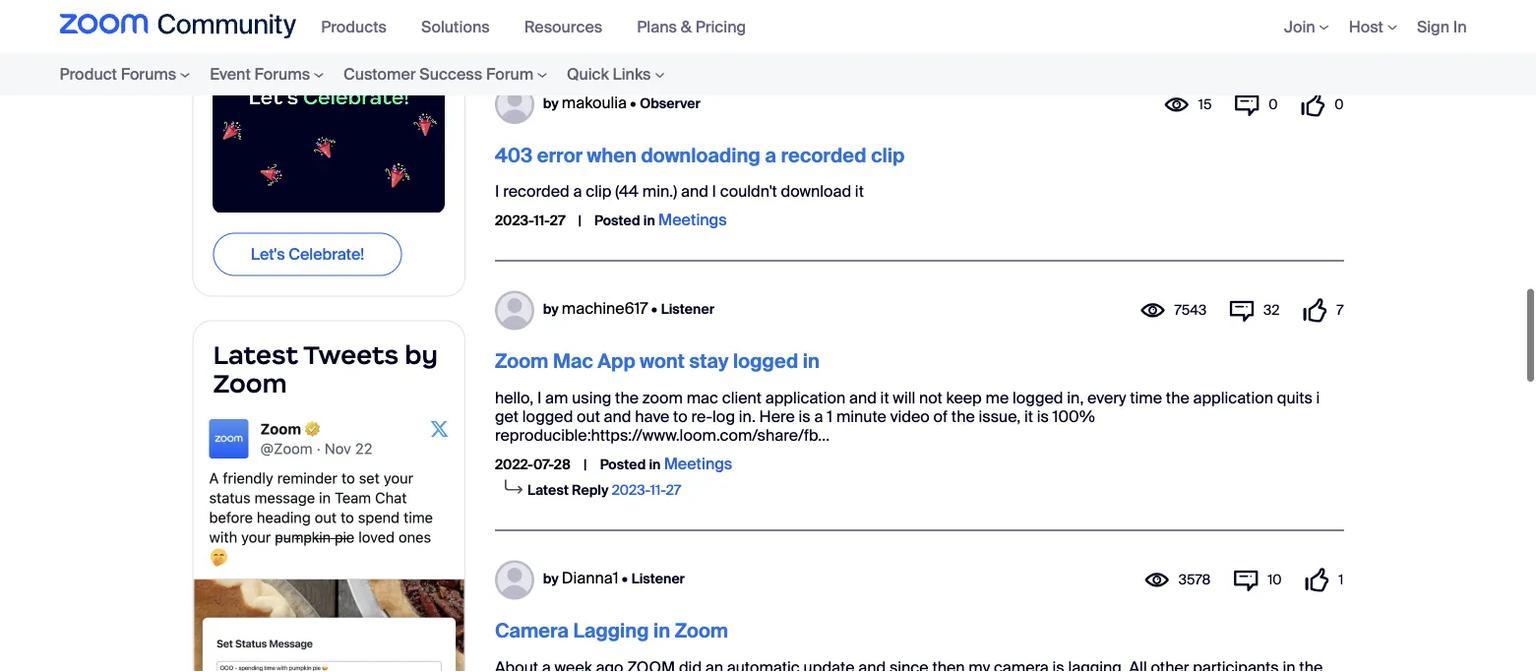 Task type: locate. For each thing, give the bounding box(es) containing it.
• down links
[[630, 94, 636, 112]]

• right "machine617"
[[651, 300, 658, 318]]

1 horizontal spatial •
[[630, 94, 636, 112]]

it
[[855, 181, 864, 202], [881, 387, 889, 408], [1025, 406, 1033, 427]]

it for clip
[[855, 181, 864, 202]]

0 horizontal spatial zoom
[[213, 367, 287, 399]]

2023- inside "2022-07-28 | posted in meetings latest reply 2023-11-27"
[[612, 481, 650, 500]]

and right min.)
[[681, 181, 709, 202]]

by right tweets
[[405, 339, 438, 371]]

2 vertical spatial a
[[815, 406, 823, 427]]

0 horizontal spatial it
[[855, 181, 864, 202]]

customer success forum link
[[334, 53, 557, 95]]

quick links link
[[557, 53, 675, 95]]

and
[[681, 181, 709, 202], [849, 387, 877, 408], [604, 406, 631, 427]]

2023-11-27 | posted in meetings down (44
[[495, 210, 727, 230]]

1 horizontal spatial latest
[[528, 481, 569, 500]]

1 vertical spatial a
[[573, 181, 582, 202]]

2 forums from the left
[[254, 64, 310, 85]]

1 vertical spatial 2023-11-27 | posted in meetings
[[495, 210, 727, 230]]

i left couldn't
[[712, 181, 717, 202]]

logged up client
[[733, 349, 799, 374]]

0 vertical spatial 2023-
[[495, 6, 534, 24]]

latest inside "2022-07-28 | posted in meetings latest reply 2023-11-27"
[[528, 481, 569, 500]]

application left "quits"
[[1193, 387, 1274, 408]]

products link
[[321, 16, 402, 37]]

0 vertical spatial meetings
[[658, 4, 727, 24]]

minute
[[837, 406, 887, 427]]

app
[[598, 349, 636, 374]]

reproducible:https://www.loom.com/share/fb...
[[495, 425, 830, 446]]

by right dianna1 icon
[[543, 570, 559, 588]]

&
[[681, 16, 692, 37]]

by makoulia • observer
[[543, 92, 701, 113]]

0 horizontal spatial i
[[495, 181, 499, 202]]

a up couldn't
[[765, 143, 777, 168]]

menu bar for let's celebrate!
[[20, 53, 714, 95]]

403 error when downloading a recorded clip link
[[495, 143, 905, 168]]

menu bar containing products
[[311, 0, 771, 53]]

by inside by machine617 • listener
[[543, 300, 559, 318]]

0
[[1269, 95, 1278, 113], [1335, 95, 1344, 113]]

1 vertical spatial meetings
[[658, 210, 727, 230]]

application right in.
[[765, 387, 846, 408]]

3578
[[1179, 571, 1211, 589]]

forums for product forums
[[121, 64, 176, 85]]

forums down "community.title" image
[[121, 64, 176, 85]]

1 horizontal spatial application
[[1193, 387, 1274, 408]]

1 horizontal spatial forums
[[254, 64, 310, 85]]

1 vertical spatial clip
[[586, 181, 612, 202]]

it right download
[[855, 181, 864, 202]]

posted up quick links link
[[595, 6, 640, 24]]

2023- right the reply
[[612, 481, 650, 500]]

11- right solutions link
[[534, 6, 550, 24]]

zoom
[[495, 349, 549, 374], [213, 367, 287, 399], [675, 618, 729, 643]]

0 vertical spatial |
[[578, 6, 582, 24]]

1 right the '10'
[[1339, 571, 1344, 589]]

07-
[[533, 456, 554, 474]]

0 horizontal spatial 1
[[827, 406, 833, 427]]

recorded up download
[[781, 143, 867, 168]]

27
[[550, 6, 565, 24], [550, 212, 565, 230], [666, 481, 681, 500]]

listener for machine617
[[661, 300, 715, 318]]

1 horizontal spatial zoom
[[495, 349, 549, 374]]

• right dianna1 at left bottom
[[622, 570, 628, 588]]

403 error when downloading a recorded clip
[[495, 143, 905, 168]]

1 horizontal spatial it
[[881, 387, 889, 408]]

2 vertical spatial •
[[622, 570, 628, 588]]

11- down 'reproducible:https://www.loom.com/share/fb...'
[[650, 481, 666, 500]]

0 vertical spatial 27
[[550, 6, 565, 24]]

0 horizontal spatial •
[[622, 570, 628, 588]]

forums right event
[[254, 64, 310, 85]]

quick links
[[567, 64, 651, 85]]

posted down (44
[[595, 212, 640, 230]]

2 vertical spatial posted
[[600, 456, 646, 474]]

hello, i am using the zoom mac client application and it will not keep me logged in, every time the application quits i get logged out and have to re-log in. here is a 1 minute video of the issue, it is 100% reproducible:https://www.loom.com/share/fb...
[[495, 387, 1320, 446]]

7
[[1337, 301, 1344, 320]]

plans & pricing link
[[637, 16, 761, 37]]

in
[[644, 6, 655, 24], [644, 212, 655, 230], [803, 349, 820, 374], [649, 456, 661, 474], [654, 618, 671, 643]]

0 horizontal spatial a
[[573, 181, 582, 202]]

403
[[495, 143, 533, 168]]

2 vertical spatial 11-
[[650, 481, 666, 500]]

i recorded a clip (44 min.) and i couldn't download it
[[495, 181, 864, 202]]

tweets
[[303, 339, 399, 371]]

in
[[1454, 16, 1467, 37]]

listener for dianna1
[[632, 570, 685, 588]]

1 vertical spatial •
[[651, 300, 658, 318]]

0 horizontal spatial is
[[799, 406, 811, 427]]

and right out
[[604, 406, 631, 427]]

latest down 07-
[[528, 481, 569, 500]]

2 is from the left
[[1037, 406, 1049, 427]]

recorded down 403
[[503, 181, 570, 202]]

1 0 from the left
[[1269, 95, 1278, 113]]

1 vertical spatial listener
[[632, 570, 685, 588]]

|
[[578, 6, 582, 24], [578, 212, 582, 230], [584, 456, 587, 474]]

•
[[630, 94, 636, 112], [651, 300, 658, 318], [622, 570, 628, 588]]

1 horizontal spatial i
[[537, 387, 542, 408]]

1 vertical spatial meetings link
[[658, 210, 727, 230]]

menu bar
[[311, 0, 771, 53], [1255, 0, 1477, 53], [20, 53, 714, 95]]

0 horizontal spatial forums
[[121, 64, 176, 85]]

celebrate!
[[289, 244, 364, 265]]

2 horizontal spatial zoom
[[675, 618, 729, 643]]

latest
[[213, 339, 298, 371], [528, 481, 569, 500]]

1 horizontal spatial is
[[1037, 406, 1049, 427]]

listener right dianna1 at left bottom
[[632, 570, 685, 588]]

let's celebrate! link
[[213, 233, 402, 276]]

stay
[[689, 349, 729, 374]]

a
[[765, 143, 777, 168], [573, 181, 582, 202], [815, 406, 823, 427]]

posted up 2023-11-27 "link" at the bottom of page
[[600, 456, 646, 474]]

0 horizontal spatial latest
[[213, 339, 298, 371]]

me
[[986, 387, 1009, 408]]

download
[[781, 181, 851, 202]]

product forums link
[[60, 53, 200, 95]]

1 horizontal spatial and
[[681, 181, 709, 202]]

sign in
[[1417, 16, 1467, 37]]

menu bar containing product forums
[[20, 53, 714, 95]]

11-
[[534, 6, 550, 24], [534, 212, 550, 230], [650, 481, 666, 500]]

the right the time
[[1166, 387, 1190, 408]]

11- down error
[[534, 212, 550, 230]]

1 horizontal spatial 1
[[1339, 571, 1344, 589]]

| right 28
[[584, 456, 587, 474]]

join
[[1284, 16, 1316, 37]]

(44
[[615, 181, 639, 202]]

success
[[420, 64, 482, 85]]

in inside "2022-07-28 | posted in meetings latest reply 2023-11-27"
[[649, 456, 661, 474]]

0 vertical spatial 1
[[827, 406, 833, 427]]

forums for event forums
[[254, 64, 310, 85]]

meetings inside "2022-07-28 | posted in meetings latest reply 2023-11-27"
[[664, 454, 733, 474]]

1 left minute
[[827, 406, 833, 427]]

• inside by machine617 • listener
[[651, 300, 658, 318]]

0 vertical spatial a
[[765, 143, 777, 168]]

1 horizontal spatial a
[[765, 143, 777, 168]]

• for wont
[[651, 300, 658, 318]]

2 horizontal spatial •
[[651, 300, 658, 318]]

is left 100%
[[1037, 406, 1049, 427]]

1 horizontal spatial 0
[[1335, 95, 1344, 113]]

downloading
[[641, 143, 761, 168]]

i left am
[[537, 387, 542, 408]]

1 vertical spatial latest
[[528, 481, 569, 500]]

2023- up forum
[[495, 6, 534, 24]]

is
[[799, 406, 811, 427], [1037, 406, 1049, 427]]

by right makoulia icon
[[543, 94, 559, 112]]

0 vertical spatial latest
[[213, 339, 298, 371]]

1 forums from the left
[[121, 64, 176, 85]]

15
[[1199, 95, 1212, 113]]

2023-11-27 | posted in meetings up quick links
[[495, 4, 727, 24]]

1 vertical spatial 1
[[1339, 571, 1344, 589]]

1 horizontal spatial recorded
[[781, 143, 867, 168]]

makoulia image
[[495, 85, 534, 124]]

2 vertical spatial 2023-
[[612, 481, 650, 500]]

zoom inside latest tweets by zoom
[[213, 367, 287, 399]]

i
[[495, 181, 499, 202], [712, 181, 717, 202], [537, 387, 542, 408]]

logged
[[733, 349, 799, 374], [1013, 387, 1063, 408], [522, 406, 573, 427]]

couldn't
[[720, 181, 777, 202]]

0 vertical spatial •
[[630, 94, 636, 112]]

zoom mac app wont stay logged in link
[[495, 349, 820, 374]]

by inside by makoulia • observer
[[543, 94, 559, 112]]

listener
[[661, 300, 715, 318], [632, 570, 685, 588]]

and left will
[[849, 387, 877, 408]]

2023- down 403
[[495, 212, 534, 230]]

2 vertical spatial |
[[584, 456, 587, 474]]

2 0 from the left
[[1335, 95, 1344, 113]]

log
[[713, 406, 735, 427]]

| up quick
[[578, 6, 582, 24]]

latest left tweets
[[213, 339, 298, 371]]

2 horizontal spatial logged
[[1013, 387, 1063, 408]]

client
[[722, 387, 762, 408]]

is right here
[[799, 406, 811, 427]]

out
[[577, 406, 600, 427]]

1 horizontal spatial clip
[[871, 143, 905, 168]]

by machine617 • listener
[[543, 298, 715, 319]]

a right here
[[815, 406, 823, 427]]

1 vertical spatial recorded
[[503, 181, 570, 202]]

the
[[615, 387, 639, 408], [1166, 387, 1190, 408], [952, 406, 975, 427]]

2 horizontal spatial the
[[1166, 387, 1190, 408]]

• inside by makoulia • observer
[[630, 94, 636, 112]]

0 horizontal spatial 0
[[1269, 95, 1278, 113]]

meetings
[[658, 4, 727, 24], [658, 210, 727, 230], [664, 454, 733, 474]]

by dianna1 • listener
[[543, 568, 685, 589]]

0 vertical spatial 2023-11-27 | posted in meetings
[[495, 4, 727, 24]]

2 horizontal spatial i
[[712, 181, 717, 202]]

mac
[[553, 349, 593, 374]]

| down error
[[578, 212, 582, 230]]

listener inside by dianna1 • listener
[[632, 570, 685, 588]]

will
[[893, 387, 916, 408]]

dianna1 image
[[495, 560, 534, 600]]

logged left in,
[[1013, 387, 1063, 408]]

the right of
[[952, 406, 975, 427]]

sign
[[1417, 16, 1450, 37]]

32
[[1264, 301, 1280, 320]]

posted
[[595, 6, 640, 24], [595, 212, 640, 230], [600, 456, 646, 474]]

recorded
[[781, 143, 867, 168], [503, 181, 570, 202]]

2 horizontal spatial a
[[815, 406, 823, 427]]

clip
[[871, 143, 905, 168], [586, 181, 612, 202]]

by inside by dianna1 • listener
[[543, 570, 559, 588]]

2 vertical spatial meetings link
[[664, 454, 733, 474]]

by for machine617
[[543, 300, 559, 318]]

latest tweets by zoom
[[213, 339, 438, 399]]

i down 403
[[495, 181, 499, 202]]

2022-
[[495, 456, 533, 474]]

2 vertical spatial 27
[[666, 481, 681, 500]]

by inside latest tweets by zoom
[[405, 339, 438, 371]]

i inside hello, i am using the zoom mac client application and it will not keep me logged in, every time the application quits i get logged out and have to re-log in. here is a 1 minute video of the issue, it is 100% reproducible:https://www.loom.com/share/fb...
[[537, 387, 542, 408]]

the right using
[[615, 387, 639, 408]]

listener inside by machine617 • listener
[[661, 300, 715, 318]]

logged left out
[[522, 406, 573, 427]]

0 horizontal spatial application
[[765, 387, 846, 408]]

it right the issue,
[[1025, 406, 1033, 427]]

by right the machine617 icon
[[543, 300, 559, 318]]

1 vertical spatial 2023-
[[495, 212, 534, 230]]

it left will
[[881, 387, 889, 408]]

0 vertical spatial listener
[[661, 300, 715, 318]]

listener up 'stay'
[[661, 300, 715, 318]]

1
[[827, 406, 833, 427], [1339, 571, 1344, 589]]

2023-11-27 | posted in meetings
[[495, 4, 727, 24], [495, 210, 727, 230]]

2 vertical spatial meetings
[[664, 454, 733, 474]]

• inside by dianna1 • listener
[[622, 570, 628, 588]]

when
[[587, 143, 637, 168]]

27 inside "2022-07-28 | posted in meetings latest reply 2023-11-27"
[[666, 481, 681, 500]]

a down error
[[573, 181, 582, 202]]



Task type: describe. For each thing, give the bounding box(es) containing it.
host link
[[1349, 16, 1398, 37]]

i
[[1317, 387, 1320, 408]]

2 application from the left
[[1193, 387, 1274, 408]]

solutions
[[421, 16, 490, 37]]

community.title image
[[60, 14, 296, 39]]

2022-07-28 | posted in meetings latest reply 2023-11-27
[[495, 454, 733, 500]]

28
[[554, 456, 571, 474]]

machine617
[[562, 298, 648, 319]]

1 horizontal spatial logged
[[733, 349, 799, 374]]

have
[[635, 406, 670, 427]]

0 horizontal spatial the
[[615, 387, 639, 408]]

machine617 image
[[495, 291, 534, 330]]

customer
[[344, 64, 416, 85]]

products
[[321, 16, 387, 37]]

product
[[60, 64, 117, 85]]

min.)
[[643, 181, 677, 202]]

by for dianna1
[[543, 570, 559, 588]]

let's
[[251, 244, 285, 265]]

customer success forum
[[344, 64, 534, 85]]

issue,
[[979, 406, 1021, 427]]

1 vertical spatial |
[[578, 212, 582, 230]]

meetings link for downloading
[[658, 210, 727, 230]]

machine617 link
[[562, 298, 648, 319]]

a inside hello, i am using the zoom mac client application and it will not keep me logged in, every time the application quits i get logged out and have to re-log in. here is a 1 minute video of the issue, it is 100% reproducible:https://www.loom.com/share/fb...
[[815, 406, 823, 427]]

keep
[[946, 387, 982, 408]]

1 vertical spatial posted
[[595, 212, 640, 230]]

error
[[537, 143, 583, 168]]

1 vertical spatial 11-
[[534, 212, 550, 230]]

dianna1 link
[[562, 568, 619, 589]]

7543
[[1175, 301, 1207, 320]]

camera lagging in zoom
[[495, 618, 729, 643]]

re-
[[691, 406, 713, 427]]

0 vertical spatial 11-
[[534, 6, 550, 24]]

observer
[[640, 94, 701, 112]]

resources link
[[524, 16, 617, 37]]

1 2023-11-27 | posted in meetings from the top
[[495, 4, 727, 24]]

time
[[1130, 387, 1162, 408]]

100%
[[1053, 406, 1095, 427]]

join link
[[1284, 16, 1329, 37]]

it for in
[[881, 387, 889, 408]]

of
[[934, 406, 948, 427]]

posted inside "2022-07-28 | posted in meetings latest reply 2023-11-27"
[[600, 456, 646, 474]]

1 inside hello, i am using the zoom mac client application and it will not keep me logged in, every time the application quits i get logged out and have to re-log in. here is a 1 minute video of the issue, it is 100% reproducible:https://www.loom.com/share/fb...
[[827, 406, 833, 427]]

1 horizontal spatial the
[[952, 406, 975, 427]]

using
[[572, 387, 611, 408]]

video
[[890, 406, 930, 427]]

am
[[545, 387, 568, 408]]

quick
[[567, 64, 609, 85]]

dianna1
[[562, 568, 619, 589]]

get
[[495, 406, 519, 427]]

zoom mac app wont stay logged in
[[495, 349, 820, 374]]

links
[[613, 64, 651, 85]]

in,
[[1067, 387, 1084, 408]]

0 horizontal spatial recorded
[[503, 181, 570, 202]]

sign in link
[[1417, 16, 1467, 37]]

every
[[1088, 387, 1126, 408]]

hello,
[[495, 387, 534, 408]]

to
[[673, 406, 688, 427]]

0 horizontal spatial clip
[[586, 181, 612, 202]]

let's celebrate!
[[251, 244, 364, 265]]

makoulia link
[[562, 92, 627, 113]]

solutions link
[[421, 16, 505, 37]]

2 horizontal spatial and
[[849, 387, 877, 408]]

menu bar containing join
[[1255, 0, 1477, 53]]

in.
[[739, 406, 756, 427]]

event
[[210, 64, 251, 85]]

0 horizontal spatial logged
[[522, 406, 573, 427]]

1 vertical spatial 27
[[550, 212, 565, 230]]

0 vertical spatial meetings link
[[658, 4, 727, 24]]

not
[[919, 387, 943, 408]]

zoom
[[642, 387, 683, 408]]

product forums
[[60, 64, 176, 85]]

plans
[[637, 16, 677, 37]]

event forums
[[210, 64, 310, 85]]

1 application from the left
[[765, 387, 846, 408]]

menu bar for event forums
[[311, 0, 771, 53]]

event forums link
[[200, 53, 334, 95]]

pricing
[[696, 16, 746, 37]]

here
[[759, 406, 795, 427]]

2023-11-27 link
[[612, 481, 681, 500]]

zoom for camera lagging in zoom
[[675, 618, 729, 643]]

2 horizontal spatial it
[[1025, 406, 1033, 427]]

forum
[[486, 64, 534, 85]]

10
[[1268, 571, 1282, 589]]

| inside "2022-07-28 | posted in meetings latest reply 2023-11-27"
[[584, 456, 587, 474]]

camera lagging in zoom link
[[495, 618, 729, 643]]

quits
[[1277, 387, 1313, 408]]

0 vertical spatial posted
[[595, 6, 640, 24]]

0 vertical spatial recorded
[[781, 143, 867, 168]]

2 2023-11-27 | posted in meetings from the top
[[495, 210, 727, 230]]

plans & pricing
[[637, 16, 746, 37]]

makoulia
[[562, 92, 627, 113]]

reply
[[572, 481, 609, 500]]

meetings link for wont
[[664, 454, 733, 474]]

latest inside latest tweets by zoom
[[213, 339, 298, 371]]

mac
[[687, 387, 718, 408]]

11- inside "2022-07-28 | posted in meetings latest reply 2023-11-27"
[[650, 481, 666, 500]]

camera
[[495, 618, 569, 643]]

lagging
[[573, 618, 649, 643]]

0 horizontal spatial and
[[604, 406, 631, 427]]

1 is from the left
[[799, 406, 811, 427]]

zoom for latest tweets by zoom
[[213, 367, 287, 399]]

0 vertical spatial clip
[[871, 143, 905, 168]]

• for downloading
[[630, 94, 636, 112]]

by for makoulia
[[543, 94, 559, 112]]



Task type: vqa. For each thing, say whether or not it's contained in the screenshot.
the top recorded
yes



